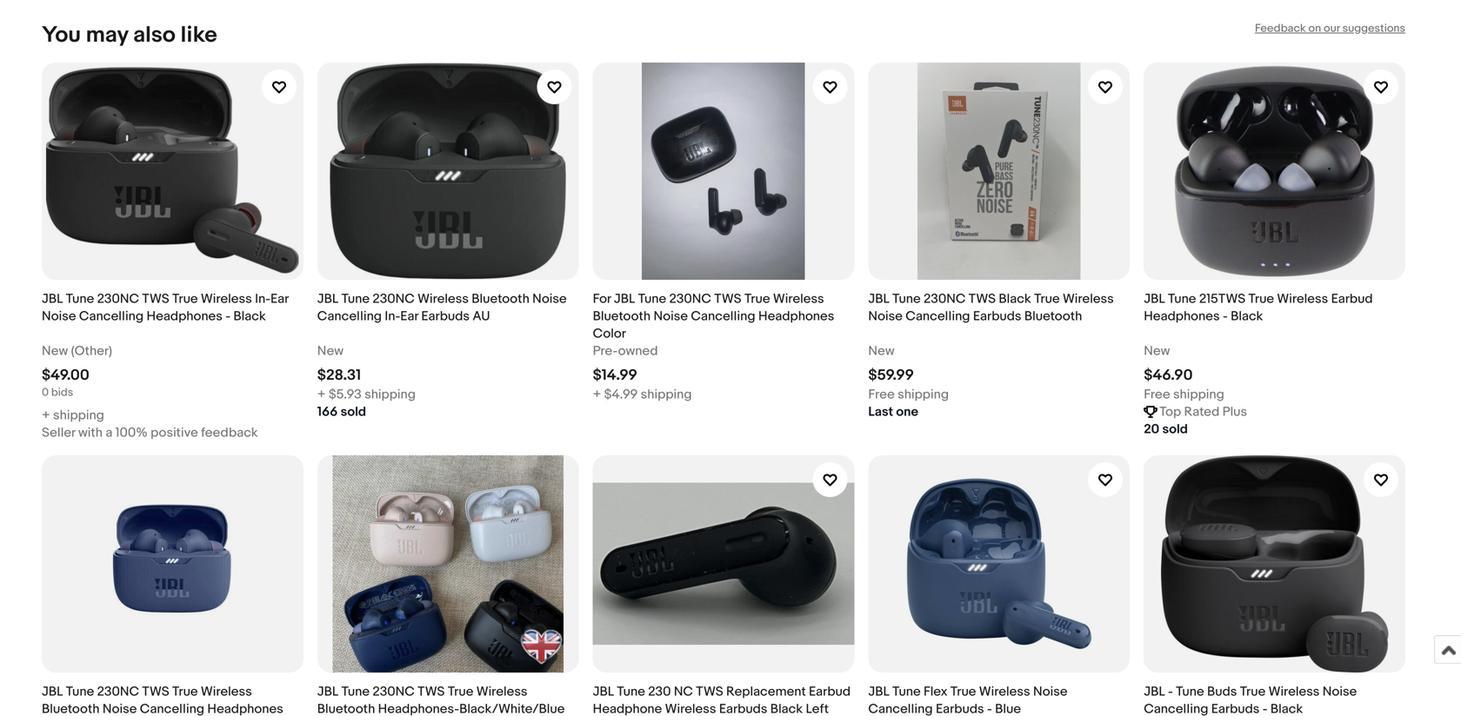 Task type: locate. For each thing, give the bounding box(es) containing it.
you may also like
[[42, 22, 217, 49]]

0 horizontal spatial earbud
[[809, 685, 851, 700]]

$59.99 text field
[[869, 367, 914, 385]]

cancelling inside the "jbl tune 230nc tws true wireless bluetooth noise cancelling headphone"
[[140, 702, 204, 717]]

cancelling
[[79, 309, 144, 324], [317, 309, 382, 324], [691, 309, 756, 324], [906, 309, 971, 324], [140, 702, 204, 717], [869, 702, 933, 717], [1144, 702, 1209, 717]]

tws inside for jbl tune 230nc tws true wireless bluetooth noise cancelling headphones color pre-owned $14.99 + $4.99 shipping
[[714, 291, 742, 307]]

color
[[593, 326, 626, 342]]

1 horizontal spatial earbud
[[1332, 291, 1373, 307]]

1 vertical spatial sold
[[1163, 422, 1188, 438]]

Pre-owned text field
[[593, 343, 658, 360]]

jbl inside jbl tune 215tws true wireless earbud headphones - black
[[1144, 291, 1165, 307]]

new up $49.00 text field in the bottom of the page
[[42, 344, 68, 359]]

last
[[869, 404, 894, 420]]

black inside jbl tune 215tws true wireless earbud headphones - black
[[1231, 309, 1264, 324]]

New text field
[[317, 343, 344, 360], [869, 343, 895, 360]]

230nc inside jbl tune 230nc tws black true wireless noise cancelling earbuds bluetooth
[[924, 291, 966, 307]]

jbl
[[42, 291, 63, 307], [317, 291, 339, 307], [614, 291, 635, 307], [869, 291, 890, 307], [1144, 291, 1165, 307], [42, 685, 63, 700], [317, 685, 339, 700], [593, 685, 614, 700], [869, 685, 890, 700], [1144, 685, 1165, 700]]

+
[[317, 387, 326, 403], [593, 387, 601, 403], [42, 408, 50, 424]]

Free shipping text field
[[869, 386, 949, 404]]

bluetooth inside jbl tune 230nc tws black true wireless noise cancelling earbuds bluetooth
[[1025, 309, 1083, 324]]

Last one text field
[[869, 404, 919, 421]]

tune
[[66, 291, 94, 307], [342, 291, 370, 307], [638, 291, 667, 307], [893, 291, 921, 307], [1168, 291, 1197, 307], [66, 685, 94, 700], [342, 685, 370, 700], [617, 685, 645, 700], [893, 685, 921, 700], [1176, 685, 1205, 700]]

0 vertical spatial earbud
[[1332, 291, 1373, 307]]

free up last in the bottom right of the page
[[869, 387, 895, 403]]

1 new from the left
[[42, 344, 68, 359]]

ear
[[271, 291, 289, 307], [400, 309, 419, 324]]

new up $28.31
[[317, 344, 344, 359]]

tune for jbl tune 230nc tws true wireless bluetooth noise cancelling headphone
[[66, 685, 94, 700]]

0 horizontal spatial in-
[[255, 291, 271, 307]]

new text field up $59.99
[[869, 343, 895, 360]]

cancelling inside jbl tune 230nc tws black true wireless noise cancelling earbuds bluetooth
[[906, 309, 971, 324]]

earbuds inside jbl tune 230nc tws black true wireless noise cancelling earbuds bluetooth
[[973, 309, 1022, 324]]

jbl inside the jbl tune 230nc tws true wireless in-ear noise cancelling headphones - black
[[42, 291, 63, 307]]

tune inside jbl tune 215tws true wireless earbud headphones - black
[[1168, 291, 1197, 307]]

wireless inside jbl tune 230nc wireless bluetooth noise cancelling in-ear earbuds au
[[418, 291, 469, 307]]

tune inside the jbl tune 230nc tws true wireless in-ear noise cancelling headphones - black
[[66, 291, 94, 307]]

230nc inside the jbl tune 230nc tws true wireless in-ear noise cancelling headphones - black
[[97, 291, 139, 307]]

shipping up with
[[53, 408, 104, 424]]

suggestions
[[1343, 22, 1406, 35]]

black inside jbl - tune buds true wireless noise cancelling earbuds - black
[[1271, 702, 1303, 717]]

black/white/blue
[[459, 702, 565, 717]]

tune inside jbl tune 230nc tws true wireless bluetooth headphones-black/white/blue
[[342, 685, 370, 700]]

jbl inside jbl tune flex true wireless noise cancelling earbuds - blue
[[869, 685, 890, 700]]

feedback
[[201, 425, 258, 441]]

new inside new $28.31 + $5.93 shipping 166 sold
[[317, 344, 344, 359]]

in-
[[255, 291, 271, 307], [385, 309, 400, 324]]

free inside new $46.90 free shipping
[[1144, 387, 1171, 403]]

earbuds for black
[[973, 309, 1022, 324]]

bids
[[51, 386, 73, 400]]

jbl inside jbl tune 230nc wireless bluetooth noise cancelling in-ear earbuds au
[[317, 291, 339, 307]]

earbuds
[[421, 309, 470, 324], [973, 309, 1022, 324], [719, 702, 768, 717], [936, 702, 984, 717], [1212, 702, 1260, 717]]

earbuds inside the jbl tune 230 nc tws replacement earbud headphone wireless earbuds black left
[[719, 702, 768, 717]]

jbl tune flex true wireless noise cancelling earbuds - blue link
[[869, 456, 1130, 717]]

Top Rated Plus text field
[[1160, 404, 1248, 421]]

list
[[42, 49, 1420, 717]]

1 vertical spatial earbud
[[809, 685, 851, 700]]

jbl tune 230 nc tws replacement earbud headphone wireless earbuds black left link
[[593, 456, 855, 717]]

230nc inside the "jbl tune 230nc tws true wireless bluetooth noise cancelling headphone"
[[97, 685, 139, 700]]

+ inside for jbl tune 230nc tws true wireless bluetooth noise cancelling headphones color pre-owned $14.99 + $4.99 shipping
[[593, 387, 601, 403]]

shipping up rated
[[1174, 387, 1225, 403]]

free for $46.90
[[1144, 387, 1171, 403]]

tune inside the jbl tune 230 nc tws replacement earbud headphone wireless earbuds black left
[[617, 685, 645, 700]]

3 headphones from the left
[[1144, 309, 1220, 324]]

jbl inside jbl - tune buds true wireless noise cancelling earbuds - black
[[1144, 685, 1165, 700]]

$14.99
[[593, 367, 638, 385]]

tws inside jbl tune 230nc tws black true wireless noise cancelling earbuds bluetooth
[[969, 291, 996, 307]]

230nc
[[97, 291, 139, 307], [373, 291, 415, 307], [670, 291, 712, 307], [924, 291, 966, 307], [97, 685, 139, 700], [373, 685, 415, 700]]

1 vertical spatial ear
[[400, 309, 419, 324]]

jbl for jbl tune flex true wireless noise cancelling earbuds - blue
[[869, 685, 890, 700]]

tws
[[142, 291, 169, 307], [714, 291, 742, 307], [969, 291, 996, 307], [142, 685, 169, 700], [418, 685, 445, 700], [696, 685, 724, 700]]

2 headphones from the left
[[759, 309, 835, 324]]

$5.93
[[329, 387, 362, 403]]

166
[[317, 404, 338, 420]]

headphones inside jbl tune 215tws true wireless earbud headphones - black
[[1144, 309, 1220, 324]]

also
[[133, 22, 176, 49]]

shipping inside for jbl tune 230nc tws true wireless bluetooth noise cancelling headphones color pre-owned $14.99 + $4.99 shipping
[[641, 387, 692, 403]]

black inside the jbl tune 230 nc tws replacement earbud headphone wireless earbuds black left
[[771, 702, 803, 717]]

wireless inside the "jbl tune 230nc tws true wireless bluetooth noise cancelling headphone"
[[201, 685, 252, 700]]

true inside jbl tune 215tws true wireless earbud headphones - black
[[1249, 291, 1275, 307]]

jbl for jbl tune 230nc tws true wireless bluetooth headphones-black/white/blue
[[317, 685, 339, 700]]

new up the $46.90
[[1144, 344, 1171, 359]]

0 horizontal spatial sold
[[341, 404, 366, 420]]

shipping right $5.93
[[365, 387, 416, 403]]

noise inside jbl tune 230nc tws black true wireless noise cancelling earbuds bluetooth
[[869, 309, 903, 324]]

headphones
[[147, 309, 223, 324], [759, 309, 835, 324], [1144, 309, 1220, 324]]

1 horizontal spatial +
[[317, 387, 326, 403]]

jbl tune 230nc tws true wireless bluetooth noise cancelling headphone link
[[42, 456, 303, 717]]

tune for jbl tune 230nc tws true wireless bluetooth headphones-black/white/blue
[[342, 685, 370, 700]]

+ $5.93 shipping text field
[[317, 386, 416, 404]]

new up $59.99
[[869, 344, 895, 359]]

$49.00 text field
[[42, 367, 89, 385]]

positive
[[151, 425, 198, 441]]

owned
[[618, 344, 658, 359]]

4 new from the left
[[1144, 344, 1171, 359]]

bluetooth
[[472, 291, 530, 307], [593, 309, 651, 324], [1025, 309, 1083, 324], [42, 702, 100, 717], [317, 702, 375, 717]]

new inside new (other) $49.00 0 bids + shipping seller with a 100% positive feedback
[[42, 344, 68, 359]]

ear inside jbl tune 230nc wireless bluetooth noise cancelling in-ear earbuds au
[[400, 309, 419, 324]]

jbl tune 230nc wireless bluetooth noise cancelling in-ear earbuds au
[[317, 291, 567, 324]]

true inside jbl tune 230nc tws black true wireless noise cancelling earbuds bluetooth
[[1034, 291, 1060, 307]]

166 sold text field
[[317, 404, 366, 421]]

tune for jbl tune 215tws true wireless earbud headphones - black
[[1168, 291, 1197, 307]]

0 vertical spatial in-
[[255, 291, 271, 307]]

shipping inside new $28.31 + $5.93 shipping 166 sold
[[365, 387, 416, 403]]

tune inside jbl tune 230nc tws black true wireless noise cancelling earbuds bluetooth
[[893, 291, 921, 307]]

seller
[[42, 425, 75, 441]]

230nc for jbl tune 230nc tws true wireless in-ear noise cancelling headphones - black
[[97, 291, 139, 307]]

true
[[172, 291, 198, 307], [745, 291, 770, 307], [1034, 291, 1060, 307], [1249, 291, 1275, 307], [172, 685, 198, 700], [448, 685, 474, 700], [951, 685, 977, 700], [1240, 685, 1266, 700]]

new text field for $59.99
[[869, 343, 895, 360]]

earbud
[[1332, 291, 1373, 307], [809, 685, 851, 700]]

headphones for jbl tune 230nc tws true wireless in-ear noise cancelling headphones - black
[[147, 309, 223, 324]]

tune for jbl tune 230nc tws true wireless in-ear noise cancelling headphones - black
[[66, 291, 94, 307]]

1 horizontal spatial free
[[1144, 387, 1171, 403]]

wireless inside the jbl tune 230nc tws true wireless in-ear noise cancelling headphones - black
[[201, 291, 252, 307]]

+ inside new $28.31 + $5.93 shipping 166 sold
[[317, 387, 326, 403]]

$28.31 text field
[[317, 367, 361, 385]]

jbl tune 230nc tws true wireless bluetooth noise cancelling headphone
[[42, 685, 283, 717]]

new inside new $59.99 free shipping last one
[[869, 344, 895, 359]]

sold down $5.93
[[341, 404, 366, 420]]

for
[[593, 291, 611, 307]]

1 horizontal spatial new text field
[[869, 343, 895, 360]]

1 headphones from the left
[[147, 309, 223, 324]]

(other)
[[71, 344, 112, 359]]

tws inside the "jbl tune 230nc tws true wireless bluetooth noise cancelling headphone"
[[142, 685, 169, 700]]

jbl inside the "jbl tune 230nc tws true wireless bluetooth noise cancelling headphone"
[[42, 685, 63, 700]]

earbud inside jbl tune 215tws true wireless earbud headphones - black
[[1332, 291, 1373, 307]]

earbuds inside jbl tune 230nc wireless bluetooth noise cancelling in-ear earbuds au
[[421, 309, 470, 324]]

black inside jbl tune 230nc tws black true wireless noise cancelling earbuds bluetooth
[[999, 291, 1032, 307]]

list containing $49.00
[[42, 49, 1420, 717]]

noise inside the jbl tune 230nc tws true wireless in-ear noise cancelling headphones - black
[[42, 309, 76, 324]]

noise inside for jbl tune 230nc tws true wireless bluetooth noise cancelling headphones color pre-owned $14.99 + $4.99 shipping
[[654, 309, 688, 324]]

jbl inside jbl tune 230nc tws true wireless bluetooth headphones-black/white/blue
[[317, 685, 339, 700]]

0 horizontal spatial new text field
[[317, 343, 344, 360]]

tune for jbl tune 230nc tws black true wireless noise cancelling earbuds bluetooth
[[893, 291, 921, 307]]

3 new from the left
[[869, 344, 895, 359]]

2 free from the left
[[1144, 387, 1171, 403]]

0 horizontal spatial ear
[[271, 291, 289, 307]]

2 horizontal spatial +
[[593, 387, 601, 403]]

noise
[[533, 291, 567, 307], [42, 309, 76, 324], [654, 309, 688, 324], [869, 309, 903, 324], [1034, 685, 1068, 700], [1323, 685, 1357, 700], [103, 702, 137, 717]]

+ inside new (other) $49.00 0 bids + shipping seller with a 100% positive feedback
[[42, 408, 50, 424]]

$46.90
[[1144, 367, 1193, 385]]

headphones-
[[378, 702, 459, 717]]

0 horizontal spatial free
[[869, 387, 895, 403]]

+ up 166
[[317, 387, 326, 403]]

jbl inside the jbl tune 230 nc tws replacement earbud headphone wireless earbuds black left
[[593, 685, 614, 700]]

tune inside the "jbl tune 230nc tws true wireless bluetooth noise cancelling headphone"
[[66, 685, 94, 700]]

Seller with a 100% positive feedback text field
[[42, 424, 258, 442]]

tws for jbl tune 230nc tws true wireless bluetooth headphones-black/white/blue
[[418, 685, 445, 700]]

jbl tune 230 nc tws replacement earbud headphone wireless earbuds black left
[[593, 685, 851, 717]]

230nc inside jbl tune 230nc tws true wireless bluetooth headphones-black/white/blue
[[373, 685, 415, 700]]

+ up seller
[[42, 408, 50, 424]]

jbl inside jbl tune 230nc tws black true wireless noise cancelling earbuds bluetooth
[[869, 291, 890, 307]]

shipping inside new $59.99 free shipping last one
[[898, 387, 949, 403]]

headphones inside for jbl tune 230nc tws true wireless bluetooth noise cancelling headphones color pre-owned $14.99 + $4.99 shipping
[[759, 309, 835, 324]]

New (Other) text field
[[42, 343, 112, 360]]

true inside jbl tune flex true wireless noise cancelling earbuds - blue
[[951, 685, 977, 700]]

wireless
[[201, 291, 252, 307], [418, 291, 469, 307], [773, 291, 824, 307], [1063, 291, 1114, 307], [1278, 291, 1329, 307], [201, 685, 252, 700], [477, 685, 528, 700], [979, 685, 1031, 700], [1269, 685, 1320, 700], [665, 702, 716, 717]]

0 horizontal spatial +
[[42, 408, 50, 424]]

sold
[[341, 404, 366, 420], [1163, 422, 1188, 438]]

new text field up $28.31
[[317, 343, 344, 360]]

bluetooth inside jbl tune 230nc wireless bluetooth noise cancelling in-ear earbuds au
[[472, 291, 530, 307]]

tws for jbl tune 230nc tws black true wireless noise cancelling earbuds bluetooth
[[969, 291, 996, 307]]

new for $49.00
[[42, 344, 68, 359]]

2 new from the left
[[317, 344, 344, 359]]

215tws
[[1200, 291, 1246, 307]]

wireless inside jbl tune flex true wireless noise cancelling earbuds - blue
[[979, 685, 1031, 700]]

$14.99 text field
[[593, 367, 638, 385]]

tune inside jbl tune 230nc wireless bluetooth noise cancelling in-ear earbuds au
[[342, 291, 370, 307]]

black
[[999, 291, 1032, 307], [234, 309, 266, 324], [1231, 309, 1264, 324], [771, 702, 803, 717], [1271, 702, 1303, 717]]

tune inside for jbl tune 230nc tws true wireless bluetooth noise cancelling headphones color pre-owned $14.99 + $4.99 shipping
[[638, 291, 667, 307]]

earbuds inside jbl tune flex true wireless noise cancelling earbuds - blue
[[936, 702, 984, 717]]

jbl tune flex true wireless noise cancelling earbuds - blue
[[869, 685, 1068, 717]]

true inside for jbl tune 230nc tws true wireless bluetooth noise cancelling headphones color pre-owned $14.99 + $4.99 shipping
[[745, 291, 770, 307]]

$59.99
[[869, 367, 914, 385]]

tws inside the jbl tune 230nc tws true wireless in-ear noise cancelling headphones - black
[[142, 291, 169, 307]]

230nc inside jbl tune 230nc wireless bluetooth noise cancelling in-ear earbuds au
[[373, 291, 415, 307]]

sold inside new $28.31 + $5.93 shipping 166 sold
[[341, 404, 366, 420]]

0 vertical spatial ear
[[271, 291, 289, 307]]

1 vertical spatial in-
[[385, 309, 400, 324]]

2 horizontal spatial headphones
[[1144, 309, 1220, 324]]

1 horizontal spatial sold
[[1163, 422, 1188, 438]]

new
[[42, 344, 68, 359], [317, 344, 344, 359], [869, 344, 895, 359], [1144, 344, 1171, 359]]

rated
[[1184, 404, 1220, 420]]

+ left $4.99
[[593, 387, 601, 403]]

-
[[226, 309, 231, 324], [1223, 309, 1228, 324], [1168, 685, 1173, 700], [987, 702, 992, 717], [1263, 702, 1268, 717]]

New text field
[[1144, 343, 1171, 360]]

shipping
[[365, 387, 416, 403], [641, 387, 692, 403], [898, 387, 949, 403], [1174, 387, 1225, 403], [53, 408, 104, 424]]

free inside new $59.99 free shipping last one
[[869, 387, 895, 403]]

wireless inside jbl tune 230nc tws black true wireless noise cancelling earbuds bluetooth
[[1063, 291, 1114, 307]]

nc
[[674, 685, 693, 700]]

2 new text field from the left
[[869, 343, 895, 360]]

free
[[869, 387, 895, 403], [1144, 387, 1171, 403]]

sold down top
[[1163, 422, 1188, 438]]

0 horizontal spatial headphones
[[147, 309, 223, 324]]

noise inside the "jbl tune 230nc tws true wireless bluetooth noise cancelling headphone"
[[103, 702, 137, 717]]

new for $59.99
[[869, 344, 895, 359]]

new text field for $28.31
[[317, 343, 344, 360]]

tws inside jbl tune 230nc tws true wireless bluetooth headphones-black/white/blue
[[418, 685, 445, 700]]

1 horizontal spatial headphones
[[759, 309, 835, 324]]

earbud inside the jbl tune 230 nc tws replacement earbud headphone wireless earbuds black left
[[809, 685, 851, 700]]

1 horizontal spatial ear
[[400, 309, 419, 324]]

tune inside jbl tune flex true wireless noise cancelling earbuds - blue
[[893, 685, 921, 700]]

tune for jbl tune 230 nc tws replacement earbud headphone wireless earbuds black left
[[617, 685, 645, 700]]

jbl tune 230nc tws true wireless bluetooth headphones-black/white/blue
[[317, 685, 565, 717]]

for jbl tune 230nc tws true wireless bluetooth noise cancelling headphones color pre-owned $14.99 + $4.99 shipping
[[593, 291, 835, 403]]

shipping right $4.99
[[641, 387, 692, 403]]

1 horizontal spatial in-
[[385, 309, 400, 324]]

1 new text field from the left
[[317, 343, 344, 360]]

1 free from the left
[[869, 387, 895, 403]]

free up top
[[1144, 387, 1171, 403]]

may
[[86, 22, 128, 49]]

shipping up the one at the bottom of page
[[898, 387, 949, 403]]

0 vertical spatial sold
[[341, 404, 366, 420]]

new (other) $49.00 0 bids + shipping seller with a 100% positive feedback
[[42, 344, 258, 441]]

jbl tune 230nc tws true wireless in-ear noise cancelling headphones - black
[[42, 291, 289, 324]]



Task type: vqa. For each thing, say whether or not it's contained in the screenshot.
Seller with a 100% positive feedback text box
yes



Task type: describe. For each thing, give the bounding box(es) containing it.
on
[[1309, 22, 1322, 35]]

- inside jbl tune 215tws true wireless earbud headphones - black
[[1223, 309, 1228, 324]]

in- inside the jbl tune 230nc tws true wireless in-ear noise cancelling headphones - black
[[255, 291, 271, 307]]

tws for jbl tune 230nc tws true wireless bluetooth noise cancelling headphone
[[142, 685, 169, 700]]

headphone
[[593, 702, 662, 717]]

sold inside text box
[[1163, 422, 1188, 438]]

$46.90 text field
[[1144, 367, 1193, 385]]

20 sold
[[1144, 422, 1188, 438]]

buds
[[1208, 685, 1237, 700]]

wireless inside jbl tune 230nc tws true wireless bluetooth headphones-black/white/blue
[[477, 685, 528, 700]]

feedback
[[1255, 22, 1306, 35]]

new $28.31 + $5.93 shipping 166 sold
[[317, 344, 416, 420]]

jbl for jbl - tune buds true wireless noise cancelling earbuds - black
[[1144, 685, 1165, 700]]

bluetooth inside for jbl tune 230nc tws true wireless bluetooth noise cancelling headphones color pre-owned $14.99 + $4.99 shipping
[[593, 309, 651, 324]]

shipping inside new (other) $49.00 0 bids + shipping seller with a 100% positive feedback
[[53, 408, 104, 424]]

$28.31
[[317, 367, 361, 385]]

new for $28.31
[[317, 344, 344, 359]]

230nc for jbl tune 230nc wireless bluetooth noise cancelling in-ear earbuds au
[[373, 291, 415, 307]]

true inside the "jbl tune 230nc tws true wireless bluetooth noise cancelling headphone"
[[172, 685, 198, 700]]

jbl tune 230nc tws true wireless bluetooth headphones-black/white/blue link
[[317, 456, 579, 717]]

230
[[648, 685, 671, 700]]

cancelling inside jbl tune 230nc wireless bluetooth noise cancelling in-ear earbuds au
[[317, 309, 382, 324]]

- inside jbl tune flex true wireless noise cancelling earbuds - blue
[[987, 702, 992, 717]]

black inside the jbl tune 230nc tws true wireless in-ear noise cancelling headphones - black
[[234, 309, 266, 324]]

cancelling inside jbl - tune buds true wireless noise cancelling earbuds - black
[[1144, 702, 1209, 717]]

new $46.90 free shipping
[[1144, 344, 1225, 403]]

noise inside jbl tune 230nc wireless bluetooth noise cancelling in-ear earbuds au
[[533, 291, 567, 307]]

230nc for jbl tune 230nc tws true wireless bluetooth headphones-black/white/blue
[[373, 685, 415, 700]]

true inside the jbl tune 230nc tws true wireless in-ear noise cancelling headphones - black
[[172, 291, 198, 307]]

blue
[[995, 702, 1021, 717]]

feedback on our suggestions link
[[1255, 22, 1406, 35]]

wireless inside for jbl tune 230nc tws true wireless bluetooth noise cancelling headphones color pre-owned $14.99 + $4.99 shipping
[[773, 291, 824, 307]]

top
[[1160, 404, 1182, 420]]

jbl tune 230nc tws black true wireless noise cancelling earbuds bluetooth
[[869, 291, 1114, 324]]

pre-
[[593, 344, 618, 359]]

free for $59.99
[[869, 387, 895, 403]]

cancelling inside the jbl tune 230nc tws true wireless in-ear noise cancelling headphones - black
[[79, 309, 144, 324]]

new inside new $46.90 free shipping
[[1144, 344, 1171, 359]]

jbl - tune buds true wireless noise cancelling earbuds - black link
[[1144, 456, 1406, 717]]

jbl for jbl tune 230nc tws black true wireless noise cancelling earbuds bluetooth
[[869, 291, 890, 307]]

jbl for jbl tune 215tws true wireless earbud headphones - black
[[1144, 291, 1165, 307]]

one
[[896, 404, 919, 420]]

true inside jbl - tune buds true wireless noise cancelling earbuds - black
[[1240, 685, 1266, 700]]

wireless inside the jbl tune 230 nc tws replacement earbud headphone wireless earbuds black left
[[665, 702, 716, 717]]

+ $4.99 shipping text field
[[593, 386, 692, 404]]

0 bids text field
[[42, 386, 73, 400]]

wireless inside jbl - tune buds true wireless noise cancelling earbuds - black
[[1269, 685, 1320, 700]]

$49.00
[[42, 367, 89, 385]]

jbl inside for jbl tune 230nc tws true wireless bluetooth noise cancelling headphones color pre-owned $14.99 + $4.99 shipping
[[614, 291, 635, 307]]

earbuds for tws
[[719, 702, 768, 717]]

headphones for for jbl tune 230nc tws true wireless bluetooth noise cancelling headphones color pre-owned $14.99 + $4.99 shipping
[[759, 309, 835, 324]]

ear inside the jbl tune 230nc tws true wireless in-ear noise cancelling headphones - black
[[271, 291, 289, 307]]

230nc for jbl tune 230nc tws true wireless bluetooth noise cancelling headphone
[[97, 685, 139, 700]]

top rated plus
[[1160, 404, 1248, 420]]

$4.99
[[604, 387, 638, 403]]

jbl for jbl tune 230nc tws true wireless in-ear noise cancelling headphones - black
[[42, 291, 63, 307]]

tune for jbl tune flex true wireless noise cancelling earbuds - blue
[[893, 685, 921, 700]]

shipping inside new $46.90 free shipping
[[1174, 387, 1225, 403]]

20
[[1144, 422, 1160, 438]]

au
[[473, 309, 490, 324]]

Free shipping text field
[[1144, 386, 1225, 404]]

left
[[806, 702, 829, 717]]

bluetooth inside jbl tune 230nc tws true wireless bluetooth headphones-black/white/blue
[[317, 702, 375, 717]]

jbl tune 215tws true wireless earbud headphones - black
[[1144, 291, 1373, 324]]

our
[[1324, 22, 1340, 35]]

jbl for jbl tune 230 nc tws replacement earbud headphone wireless earbuds black left
[[593, 685, 614, 700]]

noise inside jbl - tune buds true wireless noise cancelling earbuds - black
[[1323, 685, 1357, 700]]

like
[[181, 22, 217, 49]]

230nc inside for jbl tune 230nc tws true wireless bluetooth noise cancelling headphones color pre-owned $14.99 + $4.99 shipping
[[670, 291, 712, 307]]

jbl for jbl tune 230nc tws true wireless bluetooth noise cancelling headphone
[[42, 685, 63, 700]]

you
[[42, 22, 81, 49]]

+ shipping text field
[[42, 407, 104, 424]]

earbuds for bluetooth
[[421, 309, 470, 324]]

jbl for jbl tune 230nc wireless bluetooth noise cancelling in-ear earbuds au
[[317, 291, 339, 307]]

cancelling inside jbl tune flex true wireless noise cancelling earbuds - blue
[[869, 702, 933, 717]]

tune inside jbl - tune buds true wireless noise cancelling earbuds - black
[[1176, 685, 1205, 700]]

plus
[[1223, 404, 1248, 420]]

earbuds inside jbl - tune buds true wireless noise cancelling earbuds - black
[[1212, 702, 1260, 717]]

230nc for jbl tune 230nc tws black true wireless noise cancelling earbuds bluetooth
[[924, 291, 966, 307]]

tws for jbl tune 230nc tws true wireless in-ear noise cancelling headphones - black
[[142, 291, 169, 307]]

replacement
[[726, 685, 806, 700]]

with
[[78, 425, 103, 441]]

flex
[[924, 685, 948, 700]]

true inside jbl tune 230nc tws true wireless bluetooth headphones-black/white/blue
[[448, 685, 474, 700]]

tune for jbl tune 230nc wireless bluetooth noise cancelling in-ear earbuds au
[[342, 291, 370, 307]]

wireless inside jbl tune 215tws true wireless earbud headphones - black
[[1278, 291, 1329, 307]]

new $59.99 free shipping last one
[[869, 344, 949, 420]]

in- inside jbl tune 230nc wireless bluetooth noise cancelling in-ear earbuds au
[[385, 309, 400, 324]]

0
[[42, 386, 49, 400]]

cancelling inside for jbl tune 230nc tws true wireless bluetooth noise cancelling headphones color pre-owned $14.99 + $4.99 shipping
[[691, 309, 756, 324]]

- inside the jbl tune 230nc tws true wireless in-ear noise cancelling headphones - black
[[226, 309, 231, 324]]

a
[[106, 425, 112, 441]]

noise inside jbl tune flex true wireless noise cancelling earbuds - blue
[[1034, 685, 1068, 700]]

tws inside the jbl tune 230 nc tws replacement earbud headphone wireless earbuds black left
[[696, 685, 724, 700]]

bluetooth inside the "jbl tune 230nc tws true wireless bluetooth noise cancelling headphone"
[[42, 702, 100, 717]]

feedback on our suggestions
[[1255, 22, 1406, 35]]

100%
[[115, 425, 148, 441]]

20 sold text field
[[1144, 421, 1188, 438]]

jbl - tune buds true wireless noise cancelling earbuds - black
[[1144, 685, 1357, 717]]



